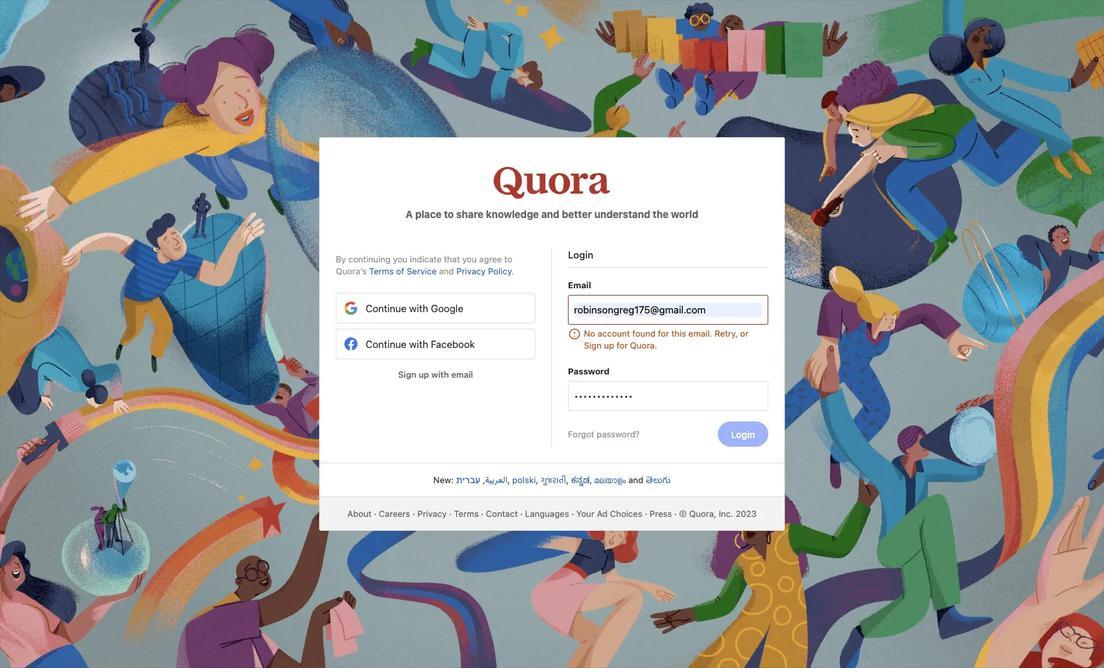 Task type: vqa. For each thing, say whether or not it's contained in the screenshot.
fourth , from left
yes



Task type: locate. For each thing, give the bounding box(es) containing it.
4 , from the left
[[566, 475, 569, 486]]

you
[[393, 254, 407, 265], [462, 254, 477, 265]]

1 continue from the top
[[366, 302, 407, 314]]

1 , from the left
[[480, 475, 485, 486]]

up down continue with facebook
[[419, 370, 429, 380]]

continue down of
[[366, 302, 407, 314]]

العربية
[[485, 475, 507, 486]]

privacy left the terms link
[[417, 509, 447, 520]]

0 vertical spatial up
[[604, 340, 614, 351]]

0 horizontal spatial you
[[393, 254, 407, 265]]

up inside button
[[419, 370, 429, 380]]

terms for terms
[[454, 509, 479, 520]]

no account found for this email. retry, or sign up for quora.
[[584, 328, 749, 351]]

password?
[[597, 429, 640, 440]]

0 horizontal spatial up
[[419, 370, 429, 380]]

for left 'this'
[[658, 328, 669, 339]]

తెలుగు
[[646, 475, 671, 486]]

0 vertical spatial sign
[[584, 340, 602, 351]]

with left email
[[431, 370, 449, 380]]

1 horizontal spatial up
[[604, 340, 614, 351]]

with left facebook
[[409, 338, 428, 350]]

found
[[632, 328, 656, 339]]

careers
[[379, 509, 410, 520]]

to up .
[[504, 254, 512, 265]]

1 horizontal spatial sign
[[584, 340, 602, 351]]

0 vertical spatial to
[[444, 208, 454, 220]]

your ad choices
[[576, 509, 642, 520]]

ગુજરાતી
[[541, 475, 566, 486]]

continue with facebook
[[366, 338, 475, 350]]

password
[[568, 367, 610, 377]]

your
[[576, 509, 595, 520]]

sign up with email button
[[336, 365, 535, 385]]

മലയാളം link
[[595, 475, 626, 486]]

and left better
[[541, 208, 560, 220]]

by continuing you indicate that you agree
[[336, 254, 502, 265]]

,
[[480, 475, 485, 486], [507, 475, 510, 486], [536, 475, 538, 486], [566, 475, 569, 486], [590, 475, 592, 486]]

sign inside button
[[398, 370, 416, 380]]

up
[[604, 340, 614, 351], [419, 370, 429, 380]]

0 vertical spatial continue
[[366, 302, 407, 314]]

0 horizontal spatial and
[[439, 266, 454, 277]]

and left తెలుగు
[[629, 475, 643, 486]]

to
[[444, 208, 454, 220], [504, 254, 512, 265]]

2 horizontal spatial and
[[629, 475, 643, 486]]

2023
[[736, 509, 757, 520]]

0 vertical spatial privacy
[[456, 266, 486, 277]]

up inside 'no account found for this email. retry, or sign up for quora.'
[[604, 340, 614, 351]]

1 horizontal spatial terms
[[454, 509, 479, 520]]

to quora's
[[336, 254, 512, 277]]

for down account
[[617, 340, 628, 351]]

you right that
[[462, 254, 477, 265]]

© quora, inc. 2023
[[679, 509, 757, 520]]

understand
[[594, 208, 650, 220]]

1 vertical spatial to
[[504, 254, 512, 265]]

with
[[409, 302, 428, 314], [409, 338, 428, 350], [431, 370, 449, 380]]

1 vertical spatial up
[[419, 370, 429, 380]]

service
[[407, 266, 437, 277]]

1 horizontal spatial for
[[658, 328, 669, 339]]

and
[[541, 208, 560, 220], [439, 266, 454, 277], [629, 475, 643, 486]]

1 vertical spatial privacy
[[417, 509, 447, 520]]

1 horizontal spatial you
[[462, 254, 477, 265]]

for
[[658, 328, 669, 339], [617, 340, 628, 351]]

alert
[[568, 328, 768, 352]]

polski
[[512, 475, 536, 486]]

place
[[415, 208, 442, 220]]

1 vertical spatial for
[[617, 340, 628, 351]]

retry,
[[715, 328, 738, 339]]

you up of
[[393, 254, 407, 265]]

0 vertical spatial with
[[409, 302, 428, 314]]

google
[[431, 302, 463, 314]]

privacy down that
[[456, 266, 486, 277]]

continue
[[366, 302, 407, 314], [366, 338, 407, 350]]

privacy link
[[417, 509, 447, 520]]

0 horizontal spatial terms
[[369, 266, 394, 277]]

a
[[406, 208, 413, 220]]

0 horizontal spatial for
[[617, 340, 628, 351]]

2 continue from the top
[[366, 338, 407, 350]]

terms
[[369, 266, 394, 277], [454, 509, 479, 520]]

by
[[336, 254, 346, 265]]

quora's
[[336, 266, 367, 277]]

contact link
[[486, 509, 518, 520]]

1 vertical spatial continue
[[366, 338, 407, 350]]

1 vertical spatial with
[[409, 338, 428, 350]]

0 vertical spatial terms
[[369, 266, 394, 277]]

ગુજરાતી link
[[541, 475, 566, 486]]

1 horizontal spatial and
[[541, 208, 560, 220]]

1 horizontal spatial privacy
[[456, 266, 486, 277]]

1 vertical spatial and
[[439, 266, 454, 277]]

sign down continue with facebook
[[398, 370, 416, 380]]

2 vertical spatial with
[[431, 370, 449, 380]]

login
[[568, 249, 594, 261]]

and down that
[[439, 266, 454, 277]]

sign down no
[[584, 340, 602, 351]]

terms down עברית link
[[454, 509, 479, 520]]

careers link
[[379, 509, 410, 520]]

share
[[456, 208, 484, 220]]

0 vertical spatial and
[[541, 208, 560, 220]]

continue down the continue with google
[[366, 338, 407, 350]]

press link
[[650, 509, 672, 520]]

up down account
[[604, 340, 614, 351]]

the
[[653, 208, 669, 220]]

0 horizontal spatial privacy
[[417, 509, 447, 520]]

2 vertical spatial and
[[629, 475, 643, 486]]

policy
[[488, 266, 511, 277]]

1 horizontal spatial to
[[504, 254, 512, 265]]

1 vertical spatial terms
[[454, 509, 479, 520]]

a place to share knowledge and better understand the world
[[406, 208, 698, 220]]

continuing
[[348, 254, 391, 265]]

0 horizontal spatial sign
[[398, 370, 416, 380]]

terms down continuing
[[369, 266, 394, 277]]

with left the google
[[409, 302, 428, 314]]

3 , from the left
[[536, 475, 538, 486]]

తెలుగు link
[[646, 475, 671, 486]]

1 vertical spatial sign
[[398, 370, 416, 380]]

privacy
[[456, 266, 486, 277], [417, 509, 447, 520]]

to right place
[[444, 208, 454, 220]]

new:
[[433, 475, 454, 486]]

privacy policy link
[[456, 266, 511, 277]]

forgot
[[568, 429, 594, 440]]

sign
[[584, 340, 602, 351], [398, 370, 416, 380]]

terms for terms of service and privacy policy .
[[369, 266, 394, 277]]



Task type: describe. For each thing, give the bounding box(es) containing it.
that
[[444, 254, 460, 265]]

5 , from the left
[[590, 475, 592, 486]]

agree
[[479, 254, 502, 265]]

עברית link
[[456, 475, 480, 486]]

polski link
[[512, 475, 536, 486]]

.
[[511, 266, 514, 277]]

or
[[740, 328, 749, 339]]

better
[[562, 208, 592, 220]]

email
[[568, 280, 591, 291]]

0 horizontal spatial to
[[444, 208, 454, 220]]

עברית
[[456, 475, 480, 486]]

indicate
[[410, 254, 442, 265]]

2 , from the left
[[507, 475, 510, 486]]

press
[[650, 509, 672, 520]]

©
[[679, 509, 687, 520]]

forgot password?
[[568, 429, 640, 440]]

continue for continue with google
[[366, 302, 407, 314]]

facebook
[[431, 338, 475, 350]]

terms link
[[454, 509, 479, 520]]

with for google
[[409, 302, 428, 314]]

continue with google
[[366, 302, 463, 314]]

of
[[396, 266, 404, 277]]

0 vertical spatial for
[[658, 328, 669, 339]]

alert containing no account found for this email. retry, or
[[568, 328, 768, 352]]

sign inside 'no account found for this email. retry, or sign up for quora.'
[[584, 340, 602, 351]]

world
[[671, 208, 698, 220]]

about
[[347, 509, 372, 520]]

2 you from the left
[[462, 254, 477, 265]]

no
[[584, 328, 595, 339]]

Email email field
[[574, 303, 762, 317]]

inc.
[[719, 509, 733, 520]]

with for facebook
[[409, 338, 428, 350]]

about link
[[347, 509, 372, 520]]

Password password field
[[574, 390, 762, 403]]

languages link
[[525, 509, 569, 520]]

with inside button
[[431, 370, 449, 380]]

knowledge
[[486, 208, 539, 220]]

contact
[[486, 509, 518, 520]]

to inside to quora's
[[504, 254, 512, 265]]

ad
[[597, 509, 608, 520]]

quora.
[[630, 340, 657, 351]]

email.
[[689, 328, 712, 339]]

sign up with email
[[398, 370, 473, 380]]

your ad choices link
[[576, 509, 642, 520]]

account
[[598, 328, 630, 339]]

terms of service link
[[369, 266, 437, 277]]

email
[[451, 370, 473, 380]]

choices
[[610, 509, 642, 520]]

languages
[[525, 509, 569, 520]]

terms of service and privacy policy .
[[369, 266, 514, 277]]

this
[[671, 328, 686, 339]]

العربية link
[[485, 475, 507, 486]]

മലയാളം
[[595, 475, 626, 486]]

quora,
[[689, 509, 716, 520]]

ಕನ್ನಡ link
[[571, 475, 590, 486]]

, polski , ગુજરાતી , ಕನ್ನಡ , മലയാളം and తెలుగు
[[507, 475, 671, 486]]

1 you from the left
[[393, 254, 407, 265]]

ಕನ್ನಡ
[[571, 475, 590, 486]]

continue for continue with facebook
[[366, 338, 407, 350]]



